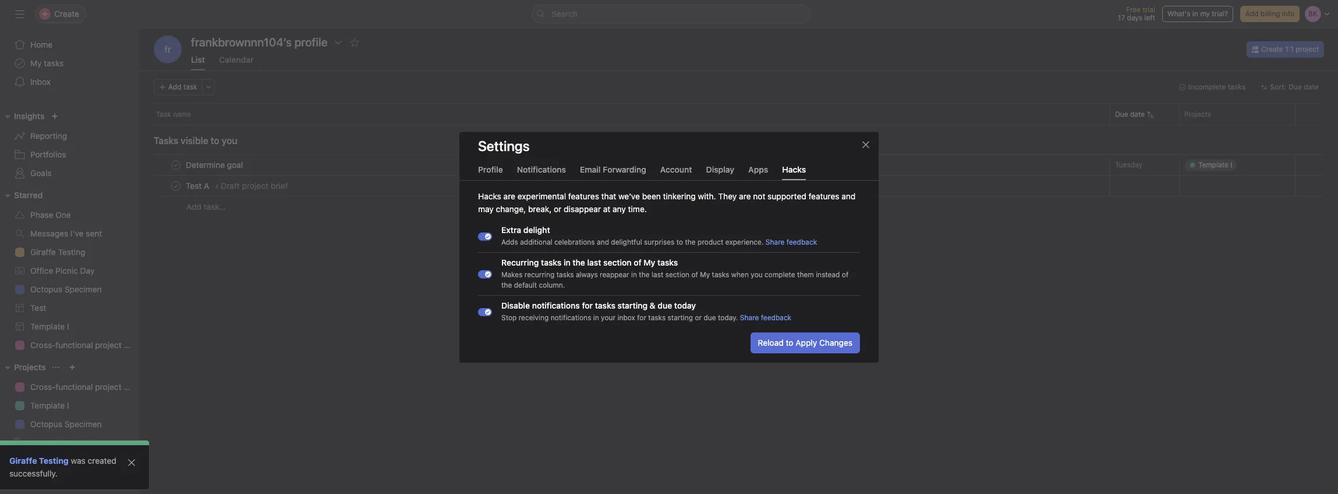 Task type: locate. For each thing, give the bounding box(es) containing it.
giraffe testing link
[[7, 243, 133, 262], [9, 457, 69, 466]]

search
[[551, 9, 578, 19]]

display
[[706, 165, 734, 174]]

template inside starred element
[[30, 322, 65, 332]]

0 vertical spatial or
[[554, 204, 562, 214]]

the down "makes"
[[501, 281, 512, 290]]

template i inside starred element
[[30, 322, 69, 332]]

1 template from the top
[[30, 322, 65, 332]]

‹ draft project brief
[[215, 181, 288, 191]]

1 vertical spatial functional
[[56, 383, 93, 392]]

date
[[1130, 110, 1145, 119]]

2 horizontal spatial add
[[1246, 9, 1259, 18]]

tree grid containing ‹ draft project brief
[[140, 154, 1338, 218]]

1 vertical spatial completed checkbox
[[169, 179, 183, 193]]

0 vertical spatial starting
[[618, 301, 648, 311]]

1 horizontal spatial share
[[766, 238, 785, 247]]

giraffe testing link up picnic
[[7, 243, 133, 262]]

1 vertical spatial switch
[[478, 270, 492, 278]]

1 vertical spatial due
[[704, 314, 716, 322]]

cross-functional project plan down test link at the left bottom of the page
[[30, 341, 140, 351]]

task
[[156, 110, 171, 119], [30, 457, 47, 467]]

reload to apply changes
[[758, 338, 853, 348]]

add billing info
[[1246, 9, 1295, 18]]

2 functional from the top
[[56, 383, 93, 392]]

octopus specimen up marketing dashboards link
[[30, 420, 102, 430]]

1 functional from the top
[[56, 341, 93, 351]]

1 horizontal spatial starting
[[668, 314, 693, 322]]

complete
[[765, 270, 795, 279]]

template i link up marketing dashboards
[[7, 397, 133, 416]]

completed checkbox inside determine goal cell
[[169, 158, 183, 172]]

test
[[30, 303, 46, 313]]

octopus inside starred element
[[30, 285, 62, 295]]

specimen down day
[[65, 285, 102, 295]]

invite button
[[11, 469, 61, 490]]

reporting link
[[7, 127, 133, 146]]

for down always
[[582, 301, 593, 311]]

switch
[[478, 232, 492, 241], [478, 270, 492, 278], [478, 308, 492, 316]]

due left today.
[[704, 314, 716, 322]]

specimen up dashboards
[[65, 420, 102, 430]]

1 switch from the top
[[478, 232, 492, 241]]

starred button
[[0, 189, 43, 203]]

testing inside starred element
[[58, 247, 85, 257]]

octopus specimen inside projects element
[[30, 420, 102, 430]]

starting up the inbox
[[618, 301, 648, 311]]

notifications right receiving at the left of page
[[551, 314, 591, 322]]

0 vertical spatial my
[[30, 58, 42, 68]]

hacks up may
[[478, 191, 501, 201]]

cross-functional project plan link down projects "dropdown button"
[[7, 379, 140, 397]]

2 plan from the top
[[124, 383, 140, 392]]

0 horizontal spatial due
[[658, 301, 672, 311]]

insights button
[[0, 109, 44, 123]]

1 cross-functional project plan link from the top
[[7, 337, 140, 355]]

1 vertical spatial cross-functional project plan
[[30, 383, 140, 392]]

task up successfully. at the left
[[30, 457, 47, 467]]

tasks down home
[[44, 58, 64, 68]]

0 vertical spatial plan
[[124, 341, 140, 351]]

0 vertical spatial template i
[[30, 322, 69, 332]]

1 horizontal spatial my
[[644, 258, 655, 268]]

of up today
[[691, 270, 698, 279]]

starred
[[14, 190, 43, 200]]

0 vertical spatial template i link
[[7, 318, 133, 337]]

0 vertical spatial completed checkbox
[[169, 158, 183, 172]]

octopus specimen
[[30, 285, 102, 295], [30, 420, 102, 430]]

phase one link
[[7, 206, 133, 225]]

1 vertical spatial projects
[[14, 363, 46, 373]]

fr
[[164, 44, 171, 55]]

1 completed checkbox from the top
[[169, 158, 183, 172]]

add inside row
[[186, 202, 201, 212]]

1 horizontal spatial close image
[[861, 140, 871, 149]]

0 vertical spatial giraffe
[[30, 247, 56, 257]]

1 cross- from the top
[[30, 341, 56, 351]]

0 horizontal spatial share
[[740, 314, 759, 322]]

project left brief
[[242, 181, 268, 191]]

1 vertical spatial and
[[597, 238, 609, 247]]

giraffe inside starred element
[[30, 247, 56, 257]]

change,
[[496, 204, 526, 214]]

hide sidebar image
[[15, 9, 24, 19]]

testing down messages i've sent link
[[58, 247, 85, 257]]

was created successfully.
[[9, 457, 116, 479]]

or right the "break,"
[[554, 204, 562, 214]]

features right supported
[[809, 191, 839, 201]]

are left not
[[739, 191, 751, 201]]

1 vertical spatial cross-
[[30, 383, 56, 392]]

my up inbox
[[30, 58, 42, 68]]

for right the inbox
[[637, 314, 646, 322]]

hacks inside hacks are experimental features that we've been tinkering with. they are not supported features and may change, break, or disappear at any time.
[[478, 191, 501, 201]]

tasks inside the global element
[[44, 58, 64, 68]]

cross-functional project plan for second cross-functional project plan link from the bottom of the page
[[30, 341, 140, 351]]

section up today
[[665, 270, 689, 279]]

1 vertical spatial my
[[644, 258, 655, 268]]

2 template i link from the top
[[7, 397, 133, 416]]

0 horizontal spatial my
[[30, 58, 42, 68]]

functional down test link at the left bottom of the page
[[56, 341, 93, 351]]

0 vertical spatial to
[[211, 136, 219, 146]]

1 vertical spatial template i link
[[7, 397, 133, 416]]

completed checkbox down completed image
[[169, 179, 183, 193]]

tasks visible to you
[[154, 136, 237, 146]]

you inside the recurring tasks in the last section of my tasks makes recurring tasks always reappear in the last section of my tasks when you complete them instead of the default column.
[[751, 270, 763, 279]]

day
[[80, 266, 95, 276]]

last up &
[[652, 270, 663, 279]]

giraffe testing inside starred element
[[30, 247, 85, 257]]

0 vertical spatial task
[[156, 110, 171, 119]]

functional for first cross-functional project plan link from the bottom
[[56, 383, 93, 392]]

determine goal cell
[[140, 154, 1111, 176]]

cross-functional project plan up dashboards
[[30, 383, 140, 392]]

cross-functional project plan inside projects element
[[30, 383, 140, 392]]

tuesday
[[1115, 161, 1143, 169]]

giraffe up office at the bottom left
[[30, 247, 56, 257]]

to right surprises
[[677, 238, 683, 247]]

2 octopus from the top
[[30, 420, 62, 430]]

the left product
[[685, 238, 696, 247]]

cross-functional project plan inside starred element
[[30, 341, 140, 351]]

0 vertical spatial octopus specimen link
[[7, 281, 133, 299]]

1 horizontal spatial features
[[809, 191, 839, 201]]

0 horizontal spatial close image
[[127, 459, 136, 468]]

of
[[634, 258, 642, 268], [691, 270, 698, 279], [842, 270, 849, 279]]

functional up marketing dashboards
[[56, 383, 93, 392]]

0 horizontal spatial are
[[504, 191, 515, 201]]

1 horizontal spatial are
[[739, 191, 751, 201]]

cross-functional project plan link down test link at the left bottom of the page
[[7, 337, 140, 355]]

1 vertical spatial giraffe testing link
[[9, 457, 69, 466]]

1 horizontal spatial projects
[[1184, 110, 1211, 119]]

template i link down test
[[7, 318, 133, 337]]

1 i from the top
[[67, 322, 69, 332]]

add left 'task' at the left top
[[168, 83, 181, 91]]

create
[[1261, 45, 1283, 54]]

Completed checkbox
[[169, 158, 183, 172], [169, 179, 183, 193]]

add inside "button"
[[1246, 9, 1259, 18]]

add
[[1246, 9, 1259, 18], [168, 83, 181, 91], [186, 202, 201, 212]]

2 octopus specimen from the top
[[30, 420, 102, 430]]

octopus specimen down picnic
[[30, 285, 102, 295]]

add left task… at the left of the page
[[186, 202, 201, 212]]

0 horizontal spatial section
[[603, 258, 632, 268]]

0 horizontal spatial you
[[222, 136, 237, 146]]

2 template from the top
[[30, 401, 65, 411]]

1 vertical spatial octopus
[[30, 420, 62, 430]]

1 vertical spatial octopus specimen link
[[7, 416, 133, 434]]

2 horizontal spatial of
[[842, 270, 849, 279]]

are up change,
[[504, 191, 515, 201]]

octopus up marketing
[[30, 420, 62, 430]]

0 vertical spatial and
[[842, 191, 856, 201]]

1 are from the left
[[504, 191, 515, 201]]

features up disappear
[[568, 191, 599, 201]]

2 vertical spatial switch
[[478, 308, 492, 316]]

extra delight adds additional celebrations and delightful surprises to the product experience. share feedback
[[501, 225, 817, 247]]

0 horizontal spatial or
[[554, 204, 562, 214]]

2 vertical spatial add
[[186, 202, 201, 212]]

i down test link at the left bottom of the page
[[67, 322, 69, 332]]

cross- down projects "dropdown button"
[[30, 383, 56, 392]]

octopus inside projects element
[[30, 420, 62, 430]]

functional inside projects element
[[56, 383, 93, 392]]

completed image
[[169, 158, 183, 172]]

successfully.
[[9, 469, 58, 479]]

notifications down column. on the left of page
[[532, 301, 580, 311]]

1 vertical spatial share feedback link
[[740, 314, 791, 322]]

1 vertical spatial cross-functional project plan link
[[7, 379, 140, 397]]

extra
[[501, 225, 521, 235]]

tasks
[[154, 136, 178, 146]]

section up reappear
[[603, 258, 632, 268]]

2 switch from the top
[[478, 270, 492, 278]]

testing down marketing
[[39, 457, 69, 466]]

or down today
[[695, 314, 702, 322]]

giraffe up successfully. at the left
[[9, 457, 37, 466]]

trial
[[1143, 5, 1155, 14]]

0 vertical spatial share feedback link
[[766, 238, 817, 247]]

cross- inside starred element
[[30, 341, 56, 351]]

features
[[568, 191, 599, 201], [809, 191, 839, 201]]

1 vertical spatial giraffe testing
[[9, 457, 69, 466]]

today.
[[718, 314, 738, 322]]

0 vertical spatial functional
[[56, 341, 93, 351]]

project
[[1296, 45, 1319, 54], [242, 181, 268, 191], [95, 341, 122, 351], [95, 383, 122, 392]]

giraffe testing link up successfully. at the left
[[9, 457, 69, 466]]

i
[[67, 322, 69, 332], [67, 401, 69, 411]]

disable notifications for tasks starting & due today stop receiving notifications in your inbox for tasks starting or due today. share feedback
[[501, 301, 791, 322]]

project right 1:1
[[1296, 45, 1319, 54]]

cross- up projects "dropdown button"
[[30, 341, 56, 351]]

of down delightful
[[634, 258, 642, 268]]

the right reappear
[[639, 270, 650, 279]]

1 vertical spatial hacks
[[478, 191, 501, 201]]

projects element
[[0, 358, 140, 495]]

0 horizontal spatial features
[[568, 191, 599, 201]]

2 template i from the top
[[30, 401, 69, 411]]

2 octopus specimen link from the top
[[7, 416, 133, 434]]

2 i from the top
[[67, 401, 69, 411]]

0 horizontal spatial to
[[211, 136, 219, 146]]

tasks down &
[[648, 314, 666, 322]]

octopus down office at the bottom left
[[30, 285, 62, 295]]

close image
[[861, 140, 871, 149], [127, 459, 136, 468]]

giraffe
[[30, 247, 56, 257], [9, 457, 37, 466]]

1 vertical spatial specimen
[[65, 420, 102, 430]]

share feedback link up reload
[[740, 314, 791, 322]]

search list box
[[532, 5, 811, 23]]

i inside projects element
[[67, 401, 69, 411]]

octopus
[[30, 285, 62, 295], [30, 420, 62, 430]]

inbox
[[30, 77, 51, 87]]

1 octopus from the top
[[30, 285, 62, 295]]

with.
[[698, 191, 716, 201]]

add to starred image
[[350, 38, 359, 47]]

always
[[576, 270, 598, 279]]

1 template i from the top
[[30, 322, 69, 332]]

cross- inside projects element
[[30, 383, 56, 392]]

switch left "makes"
[[478, 270, 492, 278]]

0 vertical spatial share
[[766, 238, 785, 247]]

test link
[[7, 299, 133, 318]]

1 vertical spatial close image
[[127, 459, 136, 468]]

inbox link
[[7, 73, 133, 91]]

dashboards
[[70, 438, 114, 448]]

and inside hacks are experimental features that we've been tinkering with. they are not supported features and may change, break, or disappear at any time.
[[842, 191, 856, 201]]

Determine goal text field
[[183, 159, 247, 171]]

1 horizontal spatial task
[[156, 110, 171, 119]]

delight
[[523, 225, 550, 235]]

share
[[766, 238, 785, 247], [740, 314, 759, 322]]

test a cell
[[140, 175, 1111, 197]]

trial?
[[1212, 9, 1228, 18]]

tasks
[[44, 58, 64, 68], [541, 258, 562, 268], [657, 258, 678, 268], [557, 270, 574, 279], [712, 270, 729, 279], [595, 301, 616, 311], [648, 314, 666, 322]]

share feedback link
[[766, 238, 817, 247], [740, 314, 791, 322]]

1 vertical spatial section
[[665, 270, 689, 279]]

apps button
[[748, 165, 768, 180]]

octopus specimen link up marketing dashboards
[[7, 416, 133, 434]]

add left billing
[[1246, 9, 1259, 18]]

2 cross-functional project plan from the top
[[30, 383, 140, 392]]

task for task
[[30, 457, 47, 467]]

plan for first cross-functional project plan link from the bottom
[[124, 383, 140, 392]]

0 vertical spatial octopus
[[30, 285, 62, 295]]

due right &
[[658, 301, 672, 311]]

completed checkbox for determine goal "text box"
[[169, 158, 183, 172]]

2 completed checkbox from the top
[[169, 179, 183, 193]]

due
[[658, 301, 672, 311], [704, 314, 716, 322]]

task left the name
[[156, 110, 171, 119]]

info
[[1282, 9, 1295, 18]]

template i down test
[[30, 322, 69, 332]]

task for task name
[[156, 110, 171, 119]]

tree grid
[[140, 154, 1338, 218]]

at
[[603, 204, 610, 214]]

1 vertical spatial i
[[67, 401, 69, 411]]

recurring
[[501, 258, 539, 268]]

i inside starred element
[[67, 322, 69, 332]]

tasks up recurring
[[541, 258, 562, 268]]

0 vertical spatial i
[[67, 322, 69, 332]]

office picnic day link
[[7, 262, 133, 281]]

1 specimen from the top
[[65, 285, 102, 295]]

plan for second cross-functional project plan link from the bottom of the page
[[124, 341, 140, 351]]

0 vertical spatial giraffe testing
[[30, 247, 85, 257]]

1 vertical spatial octopus specimen
[[30, 420, 102, 430]]

template i for 2nd template i link from the bottom
[[30, 322, 69, 332]]

office picnic day
[[30, 266, 95, 276]]

1 vertical spatial share
[[740, 314, 759, 322]]

share right today.
[[740, 314, 759, 322]]

0 vertical spatial cross-
[[30, 341, 56, 351]]

you up determine goal "text box"
[[222, 136, 237, 146]]

3 switch from the top
[[478, 308, 492, 316]]

starting down today
[[668, 314, 693, 322]]

1 octopus specimen from the top
[[30, 285, 102, 295]]

my down surprises
[[644, 258, 655, 268]]

phase
[[30, 210, 53, 220]]

hacks up supported
[[782, 165, 806, 174]]

account button
[[660, 165, 692, 180]]

0 vertical spatial you
[[222, 136, 237, 146]]

feedback
[[787, 238, 817, 247], [761, 314, 791, 322]]

0 horizontal spatial projects
[[14, 363, 46, 373]]

share feedback link up the complete
[[766, 238, 817, 247]]

template inside projects element
[[30, 401, 65, 411]]

project up dashboards
[[95, 383, 122, 392]]

2 vertical spatial to
[[786, 338, 793, 348]]

1 horizontal spatial and
[[842, 191, 856, 201]]

switch left stop
[[478, 308, 492, 316]]

task inside projects element
[[30, 457, 47, 467]]

1 horizontal spatial you
[[751, 270, 763, 279]]

0 horizontal spatial and
[[597, 238, 609, 247]]

template down test
[[30, 322, 65, 332]]

in left the your
[[593, 314, 599, 322]]

template for second template i link from the top
[[30, 401, 65, 411]]

0 horizontal spatial task
[[30, 457, 47, 467]]

0 horizontal spatial for
[[582, 301, 593, 311]]

in
[[1193, 9, 1198, 18], [564, 258, 571, 268], [631, 270, 637, 279], [593, 314, 599, 322]]

completed checkbox up completed icon
[[169, 158, 183, 172]]

0 vertical spatial testing
[[58, 247, 85, 257]]

template i link
[[7, 318, 133, 337], [7, 397, 133, 416]]

i've
[[70, 229, 84, 239]]

receiving
[[519, 314, 549, 322]]

0 vertical spatial due
[[658, 301, 672, 311]]

giraffe testing up successfully. at the left
[[9, 457, 69, 466]]

share feedback link for today
[[740, 314, 791, 322]]

home link
[[7, 36, 133, 54]]

1 vertical spatial plan
[[124, 383, 140, 392]]

0 horizontal spatial hacks
[[478, 191, 501, 201]]

octopus specimen link
[[7, 281, 133, 299], [7, 416, 133, 434]]

1 vertical spatial or
[[695, 314, 702, 322]]

last up always
[[587, 258, 601, 268]]

i up marketing dashboards
[[67, 401, 69, 411]]

giraffe testing up office picnic day
[[30, 247, 85, 257]]

template up marketing
[[30, 401, 65, 411]]

1 horizontal spatial add
[[186, 202, 201, 212]]

octopus specimen link down picnic
[[7, 281, 133, 299]]

apps
[[748, 165, 768, 174]]

home
[[30, 40, 53, 49]]

giraffe testing link inside starred element
[[7, 243, 133, 262]]

what's
[[1168, 9, 1191, 18]]

0 vertical spatial cross-functional project plan link
[[7, 337, 140, 355]]

supported
[[768, 191, 806, 201]]

1 vertical spatial template
[[30, 401, 65, 411]]

account
[[660, 165, 692, 174]]

1 plan from the top
[[124, 341, 140, 351]]

plan inside starred element
[[124, 341, 140, 351]]

1 vertical spatial template i
[[30, 401, 69, 411]]

to left apply
[[786, 338, 793, 348]]

was
[[71, 457, 85, 466]]

my
[[30, 58, 42, 68], [644, 258, 655, 268], [700, 270, 710, 279]]

tasks left when
[[712, 270, 729, 279]]

0 vertical spatial last
[[587, 258, 601, 268]]

0 vertical spatial giraffe testing link
[[7, 243, 133, 262]]

share inside extra delight adds additional celebrations and delightful surprises to the product experience. share feedback
[[766, 238, 785, 247]]

1 vertical spatial add
[[168, 83, 181, 91]]

feedback up reload
[[761, 314, 791, 322]]

share right experience.
[[766, 238, 785, 247]]

switch left adds on the top left
[[478, 232, 492, 241]]

template i up marketing
[[30, 401, 69, 411]]

project inside starred element
[[95, 341, 122, 351]]

0 horizontal spatial add
[[168, 83, 181, 91]]

of right instead
[[842, 270, 849, 279]]

notifications button
[[517, 165, 566, 180]]

1 cross-functional project plan from the top
[[30, 341, 140, 351]]

my down product
[[700, 270, 710, 279]]

template
[[30, 322, 65, 332], [30, 401, 65, 411]]

you right when
[[751, 270, 763, 279]]

2 specimen from the top
[[65, 420, 102, 430]]

plan inside projects element
[[124, 383, 140, 392]]

completed checkbox inside test a cell
[[169, 179, 183, 193]]

in left my
[[1193, 9, 1198, 18]]

feedback up them
[[787, 238, 817, 247]]

1 vertical spatial task
[[30, 457, 47, 467]]

tinkering
[[663, 191, 696, 201]]

0 vertical spatial for
[[582, 301, 593, 311]]

office
[[30, 266, 53, 276]]

name
[[173, 110, 191, 119]]

1 vertical spatial feedback
[[761, 314, 791, 322]]

functional inside starred element
[[56, 341, 93, 351]]

2 cross- from the top
[[30, 383, 56, 392]]

ascending image
[[1147, 111, 1154, 118]]

1 horizontal spatial or
[[695, 314, 702, 322]]

adds
[[501, 238, 518, 247]]

row
[[140, 104, 1338, 125], [154, 125, 1324, 126]]

project down test link at the left bottom of the page
[[95, 341, 122, 351]]

to right visible
[[211, 136, 219, 146]]

hacks button
[[782, 165, 806, 180]]

disappear
[[564, 204, 601, 214]]

additional
[[520, 238, 552, 247]]

template i inside projects element
[[30, 401, 69, 411]]

what's in my trial?
[[1168, 9, 1228, 18]]

1 vertical spatial you
[[751, 270, 763, 279]]



Task type: describe. For each thing, give the bounding box(es) containing it.
1 vertical spatial notifications
[[551, 314, 591, 322]]

calendar link
[[219, 55, 254, 70]]

specimen inside starred element
[[65, 285, 102, 295]]

we've
[[618, 191, 640, 201]]

and inside extra delight adds additional celebrations and delightful surprises to the product experience. share feedback
[[597, 238, 609, 247]]

template i for second template i link from the top
[[30, 401, 69, 411]]

1 horizontal spatial of
[[691, 270, 698, 279]]

1:1
[[1285, 45, 1294, 54]]

the up always
[[573, 258, 585, 268]]

i for second template i link from the top
[[67, 401, 69, 411]]

what's in my trial? button
[[1162, 6, 1233, 22]]

feedback inside extra delight adds additional celebrations and delightful surprises to the product experience. share feedback
[[787, 238, 817, 247]]

functional for second cross-functional project plan link from the bottom of the page
[[56, 341, 93, 351]]

2 features from the left
[[809, 191, 839, 201]]

specimen inside projects element
[[65, 420, 102, 430]]

insights element
[[0, 106, 140, 185]]

0 vertical spatial close image
[[861, 140, 871, 149]]

my tasks
[[30, 58, 64, 68]]

hacks for hacks
[[782, 165, 806, 174]]

recurring
[[525, 270, 555, 279]]

surprises
[[644, 238, 675, 247]]

instead
[[816, 270, 840, 279]]

calendar
[[219, 55, 254, 65]]

marketing dashboards link
[[7, 434, 133, 453]]

today
[[674, 301, 696, 311]]

goals link
[[7, 164, 133, 183]]

1 vertical spatial last
[[652, 270, 663, 279]]

marketing dashboards
[[30, 438, 114, 448]]

linked projects for test a cell
[[1179, 175, 1296, 197]]

2 are from the left
[[739, 191, 751, 201]]

tasks up column. on the left of page
[[557, 270, 574, 279]]

to inside extra delight adds additional celebrations and delightful surprises to the product experience. share feedback
[[677, 238, 683, 247]]

octopus specimen inside starred element
[[30, 285, 102, 295]]

portfolios
[[30, 150, 66, 160]]

0 vertical spatial section
[[603, 258, 632, 268]]

tasks down surprises
[[657, 258, 678, 268]]

in down 'celebrations'
[[564, 258, 571, 268]]

1 horizontal spatial section
[[665, 270, 689, 279]]

0 vertical spatial notifications
[[532, 301, 580, 311]]

switch for extra delight
[[478, 232, 492, 241]]

email forwarding button
[[580, 165, 646, 180]]

completed checkbox for 'test a' text field
[[169, 179, 183, 193]]

my tasks link
[[7, 54, 133, 73]]

completed image
[[169, 179, 183, 193]]

picnic
[[55, 266, 78, 276]]

project inside test a cell
[[242, 181, 268, 191]]

forwarding
[[603, 165, 646, 174]]

2 cross-functional project plan link from the top
[[7, 379, 140, 397]]

phase one
[[30, 210, 71, 220]]

search button
[[532, 5, 811, 23]]

list link
[[191, 55, 205, 70]]

created
[[88, 457, 116, 466]]

tuesday row
[[140, 154, 1338, 176]]

messages i've sent
[[30, 229, 102, 239]]

add for add task…
[[186, 202, 201, 212]]

profile
[[478, 165, 503, 174]]

share inside disable notifications for tasks starting & due today stop receiving notifications in your inbox for tasks starting or due today. share feedback
[[740, 314, 759, 322]]

1 vertical spatial for
[[637, 314, 646, 322]]

messages i've sent link
[[7, 225, 133, 243]]

portfolios link
[[7, 146, 133, 164]]

changes
[[819, 338, 853, 348]]

recurring tasks in the last section of my tasks makes recurring tasks always reappear in the last section of my tasks when you complete them instead of the default column.
[[501, 258, 849, 290]]

free
[[1126, 5, 1141, 14]]

starred element
[[0, 185, 140, 358]]

display button
[[706, 165, 734, 180]]

draft
[[221, 181, 240, 191]]

1 vertical spatial testing
[[39, 457, 69, 466]]

add task… button
[[186, 201, 226, 214]]

list
[[191, 55, 205, 65]]

task link
[[7, 453, 133, 472]]

cross-functional project plan for first cross-functional project plan link from the bottom
[[30, 383, 140, 392]]

reload to apply changes button
[[750, 333, 860, 354]]

1 template i link from the top
[[7, 318, 133, 337]]

share feedback link for surprises
[[766, 238, 817, 247]]

add for add billing info
[[1246, 9, 1259, 18]]

template for 2nd template i link from the bottom
[[30, 322, 65, 332]]

insights
[[14, 111, 44, 121]]

messages
[[30, 229, 68, 239]]

hacks are experimental features that we've been tinkering with. they are not supported features and may change, break, or disappear at any time.
[[478, 191, 856, 214]]

in inside button
[[1193, 9, 1198, 18]]

reporting
[[30, 131, 67, 141]]

2 vertical spatial my
[[700, 270, 710, 279]]

i for 2nd template i link from the bottom
[[67, 322, 69, 332]]

celebrations
[[554, 238, 595, 247]]

product
[[698, 238, 724, 247]]

reload
[[758, 338, 784, 348]]

in inside disable notifications for tasks starting & due today stop receiving notifications in your inbox for tasks starting or due today. share feedback
[[593, 314, 599, 322]]

‹ draft project brief row
[[140, 175, 1338, 197]]

your
[[601, 314, 616, 322]]

in right reappear
[[631, 270, 637, 279]]

tasks up the your
[[595, 301, 616, 311]]

email forwarding
[[580, 165, 646, 174]]

reappear
[[600, 270, 629, 279]]

default
[[514, 281, 537, 290]]

one
[[55, 210, 71, 220]]

delightful
[[611, 238, 642, 247]]

0 horizontal spatial last
[[587, 258, 601, 268]]

1 octopus specimen link from the top
[[7, 281, 133, 299]]

they
[[718, 191, 737, 201]]

settings
[[478, 138, 530, 154]]

any
[[613, 204, 626, 214]]

add task… row
[[140, 196, 1338, 218]]

create 1:1 project
[[1261, 45, 1319, 54]]

notifications
[[517, 165, 566, 174]]

my inside the global element
[[30, 58, 42, 68]]

experimental
[[518, 191, 566, 201]]

that
[[601, 191, 616, 201]]

create 1:1 project button
[[1247, 41, 1324, 58]]

0 horizontal spatial of
[[634, 258, 642, 268]]

feedback inside disable notifications for tasks starting & due today stop receiving notifications in your inbox for tasks starting or due today. share feedback
[[761, 314, 791, 322]]

free trial 17 days left
[[1118, 5, 1155, 22]]

projects button
[[0, 361, 46, 375]]

add task button
[[154, 79, 202, 96]]

row containing task name
[[140, 104, 1338, 125]]

‹
[[215, 181, 219, 191]]

or inside hacks are experimental features that we've been tinkering with. they are not supported features and may change, break, or disappear at any time.
[[554, 204, 562, 214]]

1 features from the left
[[568, 191, 599, 201]]

1 vertical spatial starting
[[668, 314, 693, 322]]

global element
[[0, 29, 140, 98]]

switch for disable notifications for tasks starting & due today
[[478, 308, 492, 316]]

not
[[753, 191, 765, 201]]

projects inside "dropdown button"
[[14, 363, 46, 373]]

left
[[1144, 13, 1155, 22]]

frankbrownnn104's profile
[[191, 36, 328, 49]]

1 vertical spatial giraffe
[[9, 457, 37, 466]]

switch for recurring tasks in the last section of my tasks
[[478, 270, 492, 278]]

the inside extra delight adds additional celebrations and delightful surprises to the product experience. share feedback
[[685, 238, 696, 247]]

0 horizontal spatial starting
[[618, 301, 648, 311]]

add task
[[168, 83, 197, 91]]

project inside button
[[1296, 45, 1319, 54]]

to inside button
[[786, 338, 793, 348]]

makes
[[501, 270, 523, 279]]

17
[[1118, 13, 1125, 22]]

0 vertical spatial projects
[[1184, 110, 1211, 119]]

task name
[[156, 110, 191, 119]]

add for add task
[[168, 83, 181, 91]]

hacks for hacks are experimental features that we've been tinkering with. they are not supported features and may change, break, or disappear at any time.
[[478, 191, 501, 201]]

or inside disable notifications for tasks starting & due today stop receiving notifications in your inbox for tasks starting or due today. share feedback
[[695, 314, 702, 322]]

Test A text field
[[183, 180, 213, 192]]



Task type: vqa. For each thing, say whether or not it's contained in the screenshot.
appear here.
no



